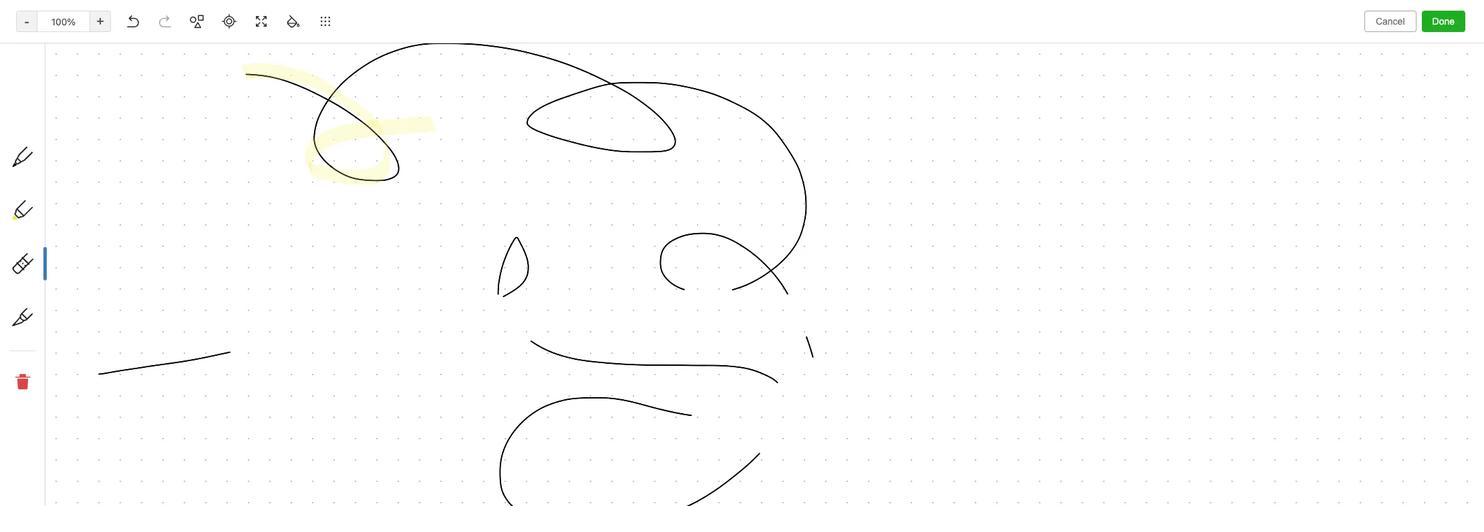 Task type: describe. For each thing, give the bounding box(es) containing it.
first inside note list element
[[193, 40, 220, 55]]

insert image
[[424, 64, 484, 83]]

expand notebooks image
[[3, 204, 14, 215]]

most
[[192, 320, 214, 331]]

now for just
[[196, 225, 212, 235]]

notes for 5 notes
[[185, 68, 209, 80]]

summary
[[178, 386, 219, 397]]

tasks
[[29, 174, 54, 185]]

10/25/23
[[335, 358, 373, 369]]

settings image
[[136, 11, 152, 27]]

biochemistry: course: bio 103 date: 10/25/23 professor/speaker: dr. zot questions notes summary
[[178, 358, 373, 397]]

ago for biochemistry: course: bio 103 date: 10/25/23 professor/speaker: dr. zot questions notes summary
[[232, 387, 247, 397]]

course: bio
[[239, 358, 289, 369]]

notes inside biochemistry: course: bio 103 date: 10/25/23 professor/speaker: dr. zot questions notes summary
[[340, 372, 366, 383]]

0 vertical spatial notes
[[29, 153, 55, 164]]

help
[[229, 306, 248, 317]]

first notebook inside first notebook button
[[473, 37, 532, 48]]

do now do soon for the future 9 minutes ago
[[178, 438, 310, 465]]

first notebook button
[[456, 33, 537, 52]]

shortcuts button
[[0, 126, 160, 148]]

just now
[[178, 225, 212, 235]]

untitled
[[178, 183, 213, 195]]

tend
[[178, 292, 197, 303]]

only
[[1357, 37, 1376, 48]]

home
[[29, 110, 55, 121]]

few for most analytical, interpretive, or persuasive essays tend to follow the same basic pattern. this struc ture should help you formulate effective outlines for most ...
[[184, 307, 198, 317]]

font family image
[[720, 64, 782, 83]]

note window element
[[0, 0, 1485, 507]]

with
[[62, 246, 81, 258]]

outlines
[[352, 306, 386, 317]]

interpretive,
[[248, 278, 300, 289]]

this
[[343, 292, 361, 303]]

biochemistry:
[[178, 358, 237, 369]]

future
[[284, 438, 310, 450]]

professor/speaker:
[[178, 372, 259, 383]]

shared with me link
[[0, 241, 160, 263]]

new
[[29, 76, 49, 88]]

dr.
[[262, 372, 274, 383]]

effective
[[312, 306, 350, 317]]

or
[[302, 278, 311, 289]]

ago inside do now do soon for the future 9 minutes ago
[[217, 455, 231, 465]]

minutes inside do now do soon for the future 9 minutes ago
[[185, 455, 215, 465]]

note list element
[[160, 27, 415, 507]]

outline
[[206, 264, 236, 275]]

trash
[[29, 276, 53, 287]]

5 notes
[[176, 68, 209, 80]]

2 do from the left
[[213, 438, 225, 450]]

ago for most analytical, interpretive, or persuasive essays tend to follow the same basic pattern. this struc ture should help you formulate effective outlines for most ...
[[232, 307, 247, 317]]

you inside essay outline most analytical, interpretive, or persuasive essays tend to follow the same basic pattern. this struc ture should help you formulate effective outlines for most ...
[[250, 306, 266, 317]]

persuasive
[[314, 278, 360, 289]]

notes link
[[0, 148, 160, 169]]

the inside do now do soon for the future 9 minutes ago
[[268, 438, 282, 450]]

same
[[255, 292, 279, 303]]

essay
[[178, 264, 203, 275]]

essays
[[363, 278, 392, 289]]

struc
[[364, 292, 390, 303]]

notebook inside button
[[493, 37, 532, 48]]

more image
[[1194, 64, 1236, 83]]

share button
[[1404, 32, 1453, 53]]

me
[[83, 246, 96, 258]]

add a reminder image
[[423, 485, 439, 501]]

few for biochemistry: course: bio 103 date: 10/25/23 professor/speaker: dr. zot questions notes summary
[[184, 387, 198, 397]]

heading level image
[[648, 64, 717, 83]]

zot
[[277, 372, 291, 383]]

lecture
[[178, 344, 211, 355]]

tags
[[30, 225, 50, 236]]



Task type: locate. For each thing, give the bounding box(es) containing it.
1 vertical spatial notes
[[340, 372, 366, 383]]

5
[[176, 68, 182, 80]]

do
[[178, 438, 190, 450], [213, 438, 225, 450]]

for
[[251, 438, 265, 450]]

you inside note window element
[[1378, 37, 1393, 48]]

1 vertical spatial few
[[184, 387, 198, 397]]

tags button
[[0, 220, 160, 241]]

a few minutes ago for biochemistry: course: bio 103 date: 10/25/23 professor/speaker: dr. zot questions notes summary
[[178, 387, 247, 397]]

a for biochemistry: course: bio 103 date: 10/25/23 professor/speaker: dr. zot questions notes summary
[[178, 387, 182, 397]]

1 vertical spatial ago
[[232, 387, 247, 397]]

1 horizontal spatial notes
[[214, 344, 239, 355]]

tree containing home
[[0, 105, 160, 433]]

1 horizontal spatial notes
[[340, 372, 366, 383]]

the
[[239, 292, 253, 303], [268, 438, 282, 450]]

0 vertical spatial you
[[1378, 37, 1393, 48]]

new button
[[8, 70, 152, 94]]

notes up tasks
[[29, 153, 55, 164]]

minutes
[[200, 307, 230, 317], [200, 387, 230, 397], [185, 455, 215, 465]]

upgrade button
[[8, 445, 152, 472]]

a few minutes ago
[[178, 307, 247, 317], [178, 387, 247, 397]]

Note Editor text field
[[0, 0, 1485, 507]]

1 vertical spatial you
[[250, 306, 266, 317]]

shortcuts
[[30, 131, 72, 143]]

1 vertical spatial notes
[[214, 344, 239, 355]]

the right for in the bottom of the page
[[268, 438, 282, 450]]

0 horizontal spatial notes
[[29, 153, 55, 164]]

you down same
[[250, 306, 266, 317]]

ture
[[178, 292, 390, 317]]

1 vertical spatial a few minutes ago
[[178, 387, 247, 397]]

share
[[1415, 37, 1441, 48]]

now for do
[[192, 438, 210, 450]]

1 few from the top
[[184, 307, 198, 317]]

notes
[[185, 68, 209, 80], [214, 344, 239, 355]]

shared
[[29, 246, 60, 258]]

0 vertical spatial ago
[[232, 307, 247, 317]]

few down professor/speaker:
[[184, 387, 198, 397]]

analytical,
[[202, 278, 245, 289]]

first up insert image at the left of page
[[473, 37, 490, 48]]

font color image
[[822, 64, 856, 83]]

the inside essay outline most analytical, interpretive, or persuasive essays tend to follow the same basic pattern. this struc ture should help you formulate effective outlines for most ...
[[239, 292, 253, 303]]

0 horizontal spatial the
[[239, 292, 253, 303]]

0 vertical spatial few
[[184, 307, 198, 317]]

...
[[216, 320, 224, 331]]

minutes right 9
[[185, 455, 215, 465]]

1 horizontal spatial first
[[473, 37, 490, 48]]

ago
[[232, 307, 247, 317], [232, 387, 247, 397], [217, 455, 231, 465]]

9
[[178, 455, 183, 465]]

ago down follow
[[232, 307, 247, 317]]

now inside do now do soon for the future 9 minutes ago
[[192, 438, 210, 450]]

1 horizontal spatial you
[[1378, 37, 1393, 48]]

Search text field
[[17, 39, 143, 63]]

notebook
[[493, 37, 532, 48], [223, 40, 284, 55]]

ago down soon
[[217, 455, 231, 465]]

0 vertical spatial a few minutes ago
[[178, 307, 247, 317]]

first notebook
[[473, 37, 532, 48], [193, 40, 284, 55]]

essay outline most analytical, interpretive, or persuasive essays tend to follow the same basic pattern. this struc ture should help you formulate effective outlines for most ...
[[178, 264, 392, 331]]

expand note image
[[424, 35, 440, 51]]

lecture notes
[[178, 344, 239, 355]]

minutes for most analytical, interpretive, or persuasive essays tend to follow the same basic pattern. this struc ture should help you formulate effective outlines for most ...
[[200, 307, 230, 317]]

now left soon
[[192, 438, 210, 450]]

1 a from the top
[[178, 307, 182, 317]]

shared with me
[[29, 246, 96, 258]]

2 a from the top
[[178, 387, 182, 397]]

home link
[[0, 105, 160, 126]]

most
[[178, 278, 199, 289]]

1 do from the left
[[178, 438, 190, 450]]

highlight image
[[920, 64, 952, 83]]

a few minutes ago up ...
[[178, 307, 247, 317]]

0 horizontal spatial do
[[178, 438, 190, 450]]

minutes up ...
[[200, 307, 230, 317]]

add tag image
[[446, 485, 462, 501]]

minutes down professor/speaker:
[[200, 387, 230, 397]]

you right only
[[1378, 37, 1393, 48]]

date:
[[310, 358, 333, 369]]

a down biochemistry:
[[178, 387, 182, 397]]

first up 5 notes
[[193, 40, 220, 55]]

0 horizontal spatial first notebook
[[193, 40, 284, 55]]

upgrade
[[69, 453, 109, 464]]

the up help
[[239, 292, 253, 303]]

1 a few minutes ago from the top
[[178, 307, 247, 317]]

notebooks
[[30, 204, 77, 215]]

few
[[184, 307, 198, 317], [184, 387, 198, 397]]

notes up biochemistry:
[[214, 344, 239, 355]]

do up 9
[[178, 438, 190, 450]]

first inside button
[[473, 37, 490, 48]]

a few minutes ago for most analytical, interpretive, or persuasive essays tend to follow the same basic pattern. this struc ture should help you formulate effective outlines for most ...
[[178, 307, 247, 317]]

tasks button
[[0, 169, 160, 191]]

first notebook up insert image at the left of page
[[473, 37, 532, 48]]

notes for lecture notes
[[214, 344, 239, 355]]

1 horizontal spatial notebook
[[493, 37, 532, 48]]

first
[[473, 37, 490, 48], [193, 40, 220, 55]]

questions
[[294, 372, 338, 383]]

pattern.
[[307, 292, 341, 303]]

basic
[[281, 292, 304, 303]]

for
[[178, 320, 190, 331]]

103
[[292, 358, 307, 369]]

soon
[[227, 438, 248, 450]]

first notebook inside note list element
[[193, 40, 284, 55]]

a
[[178, 307, 182, 317], [178, 387, 182, 397]]

tree
[[0, 105, 160, 433]]

formulate
[[268, 306, 309, 317]]

ago down professor/speaker:
[[232, 387, 247, 397]]

notes
[[29, 153, 55, 164], [340, 372, 366, 383]]

a few minutes ago down professor/speaker:
[[178, 387, 247, 397]]

1 vertical spatial a
[[178, 387, 182, 397]]

1 vertical spatial now
[[192, 438, 210, 450]]

1 vertical spatial minutes
[[200, 387, 230, 397]]

just
[[178, 225, 194, 235]]

0 horizontal spatial notes
[[185, 68, 209, 80]]

0 vertical spatial minutes
[[200, 307, 230, 317]]

1 horizontal spatial the
[[268, 438, 282, 450]]

None search field
[[17, 39, 143, 63]]

0 vertical spatial notes
[[185, 68, 209, 80]]

you
[[1378, 37, 1393, 48], [250, 306, 266, 317]]

0 vertical spatial a
[[178, 307, 182, 317]]

2 few from the top
[[184, 387, 198, 397]]

notebooks link
[[0, 199, 160, 220]]

first notebook up 5 notes
[[193, 40, 284, 55]]

should
[[198, 306, 226, 317]]

minutes for biochemistry: course: bio 103 date: 10/25/23 professor/speaker: dr. zot questions notes summary
[[200, 387, 230, 397]]

do left soon
[[213, 438, 225, 450]]

notebook inside note list element
[[223, 40, 284, 55]]

1 horizontal spatial do
[[213, 438, 225, 450]]

only you
[[1357, 37, 1393, 48]]

a up for
[[178, 307, 182, 317]]

to
[[200, 292, 208, 303]]

0 vertical spatial now
[[196, 225, 212, 235]]

notes down 10/25/23
[[340, 372, 366, 383]]

few down tend at the left bottom of the page
[[184, 307, 198, 317]]

1 horizontal spatial first notebook
[[473, 37, 532, 48]]

follow
[[211, 292, 236, 303]]

1 vertical spatial the
[[268, 438, 282, 450]]

now
[[196, 225, 212, 235], [192, 438, 210, 450]]

2 vertical spatial ago
[[217, 455, 231, 465]]

now right "just"
[[196, 225, 212, 235]]

notes right 5
[[185, 68, 209, 80]]

trash link
[[0, 271, 160, 292]]

0 horizontal spatial you
[[250, 306, 266, 317]]

a for most analytical, interpretive, or persuasive essays tend to follow the same basic pattern. this struc ture should help you formulate effective outlines for most ...
[[178, 307, 182, 317]]

2 a few minutes ago from the top
[[178, 387, 247, 397]]

0 vertical spatial the
[[239, 292, 253, 303]]

0 horizontal spatial first
[[193, 40, 220, 55]]

font size image
[[785, 64, 819, 83]]

2 vertical spatial minutes
[[185, 455, 215, 465]]

0 horizontal spatial notebook
[[223, 40, 284, 55]]

alignment image
[[1047, 64, 1081, 83]]



Task type: vqa. For each thing, say whether or not it's contained in the screenshot.
Note Editor text box
yes



